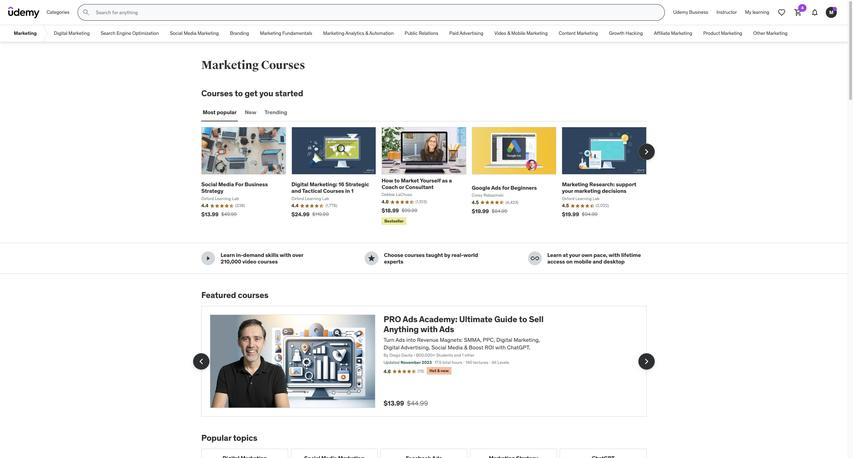 Task type: vqa. For each thing, say whether or not it's contained in the screenshot.
(181,876 ratings)
no



Task type: locate. For each thing, give the bounding box(es) containing it.
business
[[690, 9, 709, 15], [245, 181, 268, 188]]

courses up most popular
[[201, 88, 233, 99]]

digital marketing: 16 strategic and tactical courses in 1
[[292, 181, 369, 194]]

courses for choose courses taught by real-world experts
[[405, 252, 425, 258]]

udemy business
[[674, 9, 709, 15]]

google
[[472, 184, 491, 191]]

you
[[260, 88, 274, 99]]

to left the sell
[[519, 314, 528, 325]]

choose
[[384, 252, 404, 258]]

marketing down the submit search icon
[[69, 30, 90, 36]]

1 vertical spatial media
[[218, 181, 234, 188]]

0 vertical spatial media
[[184, 30, 197, 36]]

& inside pro ads academy: ultimate guide to sell anything with ads turn ads into revenue magnets: smma, ppc, digital marketing, digital advertising, social media & boost roi with chatgpt. by diego davila • 800.000+ students and 1 other
[[464, 344, 468, 351]]

0 horizontal spatial to
[[235, 88, 243, 99]]

media for for
[[218, 181, 234, 188]]

growth
[[610, 30, 625, 36]]

categories button
[[42, 4, 74, 21]]

to for get
[[235, 88, 243, 99]]

with inside learn at your own pace, with lifetime access on mobile and desktop
[[609, 252, 621, 258]]

medium image left 210,000
[[204, 254, 213, 263]]

public relations
[[405, 30, 439, 36]]

access
[[548, 258, 566, 265]]

& up other
[[464, 344, 468, 351]]

marketing left analytics
[[323, 30, 345, 36]]

2 horizontal spatial courses
[[323, 187, 344, 194]]

1 learn from the left
[[221, 252, 235, 258]]

& right hot
[[438, 368, 440, 373]]

learn for learn in-demand skills with over 210,000 video courses
[[221, 252, 235, 258]]

content marketing link
[[554, 25, 604, 42]]

0 vertical spatial and
[[292, 187, 301, 194]]

learn inside learn at your own pace, with lifetime access on mobile and desktop
[[548, 252, 562, 258]]

social inside social media marketing link
[[170, 30, 183, 36]]

medium image left access at the bottom
[[531, 254, 540, 263]]

1 left other
[[462, 353, 464, 358]]

decisions
[[602, 187, 627, 194]]

1 inside digital marketing: 16 strategic and tactical courses in 1
[[351, 187, 354, 194]]

2 horizontal spatial to
[[519, 314, 528, 325]]

with left over
[[280, 252, 291, 258]]

media inside the social media for business strategy
[[218, 181, 234, 188]]

1 horizontal spatial medium image
[[531, 254, 540, 263]]

courses left taught
[[405, 252, 425, 258]]

beginners
[[511, 184, 537, 191]]

2 medium image from the left
[[531, 254, 540, 263]]

social up the "students"
[[432, 344, 447, 351]]

1 horizontal spatial 1
[[462, 353, 464, 358]]

fundamentals
[[283, 30, 312, 36]]

skills
[[266, 252, 279, 258]]

as
[[442, 177, 448, 184]]

1 horizontal spatial and
[[454, 353, 461, 358]]

with right the pace,
[[609, 252, 621, 258]]

1 vertical spatial 1
[[462, 353, 464, 358]]

(13)
[[418, 368, 424, 374]]

other marketing link
[[748, 25, 794, 42]]

2 vertical spatial to
[[519, 314, 528, 325]]

2 learn from the left
[[548, 252, 562, 258]]

marketing left arrow pointing to subcategory menu links 'icon'
[[14, 30, 37, 36]]

instructor
[[717, 9, 737, 15]]

courses down the video
[[238, 290, 269, 301]]

started
[[275, 88, 304, 99]]

0 vertical spatial courses
[[261, 58, 305, 72]]

get
[[245, 88, 258, 99]]

marketing down branding "link"
[[201, 58, 259, 72]]

1 horizontal spatial courses
[[261, 58, 305, 72]]

0 horizontal spatial and
[[292, 187, 301, 194]]

ads up magnets:
[[440, 324, 455, 335]]

2 vertical spatial media
[[448, 344, 463, 351]]

social media marketing
[[170, 30, 219, 36]]

courses
[[405, 252, 425, 258], [258, 258, 278, 265], [238, 290, 269, 301]]

1 horizontal spatial social
[[201, 181, 217, 188]]

how to market yourself as a coach or consultant link
[[382, 177, 452, 190]]

medium image
[[204, 254, 213, 263], [531, 254, 540, 263]]

marketing fundamentals
[[260, 30, 312, 36]]

paid advertising
[[450, 30, 484, 36]]

1 vertical spatial business
[[245, 181, 268, 188]]

udemy image
[[8, 7, 40, 18]]

new
[[245, 109, 257, 116]]

featured
[[201, 290, 236, 301]]

marketing inside "link"
[[577, 30, 599, 36]]

updated november 2023
[[384, 360, 432, 365]]

business right udemy
[[690, 9, 709, 15]]

4 link
[[791, 4, 807, 21]]

you have alerts image
[[833, 7, 838, 11]]

social
[[170, 30, 183, 36], [201, 181, 217, 188], [432, 344, 447, 351]]

your inside marketing research: support your marketing decisions
[[562, 187, 574, 194]]

digital marketing: 16 strategic and tactical courses in 1 link
[[292, 181, 369, 194]]

0 vertical spatial social
[[170, 30, 183, 36]]

4.6
[[384, 368, 391, 375]]

consultant
[[406, 184, 434, 190]]

1 horizontal spatial business
[[690, 9, 709, 15]]

your left marketing
[[562, 187, 574, 194]]

learn left in-
[[221, 252, 235, 258]]

ads right pro
[[403, 314, 418, 325]]

tactical
[[302, 187, 322, 194]]

$13.99 $44.99
[[384, 399, 428, 407]]

and left tactical
[[292, 187, 301, 194]]

& right the video
[[508, 30, 511, 36]]

to for market
[[395, 177, 400, 184]]

social right optimization
[[170, 30, 183, 36]]

notifications image
[[811, 8, 820, 17]]

•
[[414, 353, 415, 358]]

courses inside digital marketing: 16 strategic and tactical courses in 1
[[323, 187, 344, 194]]

0 horizontal spatial learn
[[221, 252, 235, 258]]

real-
[[452, 252, 464, 258]]

0 horizontal spatial social
[[170, 30, 183, 36]]

guide
[[495, 314, 518, 325]]

courses right the video
[[258, 258, 278, 265]]

2 vertical spatial social
[[432, 344, 447, 351]]

0 vertical spatial to
[[235, 88, 243, 99]]

how to market yourself as a coach or consultant
[[382, 177, 452, 190]]

digital right arrow pointing to subcategory menu links 'icon'
[[54, 30, 67, 36]]

0 horizontal spatial 1
[[351, 187, 354, 194]]

in-
[[236, 252, 243, 258]]

0 vertical spatial 1
[[351, 187, 354, 194]]

courses for featured courses
[[238, 290, 269, 301]]

2 horizontal spatial social
[[432, 344, 447, 351]]

carousel element
[[201, 127, 655, 226], [193, 306, 655, 417]]

medium image for learn at your own pace, with lifetime access on mobile and desktop
[[531, 254, 540, 263]]

0 horizontal spatial media
[[184, 30, 197, 36]]

marketing right content
[[577, 30, 599, 36]]

own
[[582, 252, 593, 258]]

mobile
[[574, 258, 592, 265]]

2 vertical spatial and
[[454, 353, 461, 358]]

revenue
[[417, 336, 439, 343]]

courses left in
[[323, 187, 344, 194]]

over
[[293, 252, 304, 258]]

1 horizontal spatial to
[[395, 177, 400, 184]]

1 vertical spatial social
[[201, 181, 217, 188]]

yourself
[[420, 177, 441, 184]]

submit search image
[[82, 8, 91, 17]]

social left for
[[201, 181, 217, 188]]

shopping cart with 4 items image
[[795, 8, 803, 17]]

marketing right mobile
[[527, 30, 548, 36]]

and inside digital marketing: 16 strategic and tactical courses in 1
[[292, 187, 301, 194]]

1
[[351, 187, 354, 194], [462, 353, 464, 358]]

your right at
[[570, 252, 581, 258]]

into
[[407, 336, 416, 343]]

1 vertical spatial carousel element
[[193, 306, 655, 417]]

boost
[[469, 344, 484, 351]]

2 horizontal spatial media
[[448, 344, 463, 351]]

with inside learn in-demand skills with over 210,000 video courses
[[280, 252, 291, 258]]

1 horizontal spatial media
[[218, 181, 234, 188]]

by
[[445, 252, 451, 258]]

0 vertical spatial business
[[690, 9, 709, 15]]

branding link
[[225, 25, 255, 42]]

to left get in the left top of the page
[[235, 88, 243, 99]]

hot
[[430, 368, 437, 373]]

1 horizontal spatial learn
[[548, 252, 562, 258]]

business right for
[[245, 181, 268, 188]]

1 medium image from the left
[[204, 254, 213, 263]]

learn in-demand skills with over 210,000 video courses
[[221, 252, 304, 265]]

0 horizontal spatial business
[[245, 181, 268, 188]]

all levels
[[492, 360, 510, 365]]

2 vertical spatial courses
[[323, 187, 344, 194]]

1 vertical spatial and
[[593, 258, 603, 265]]

to inside the how to market yourself as a coach or consultant
[[395, 177, 400, 184]]

hours
[[452, 360, 463, 365]]

content
[[559, 30, 576, 36]]

$13.99
[[384, 399, 404, 407]]

with up revenue
[[421, 324, 438, 335]]

arrow pointing to subcategory menu links image
[[42, 25, 48, 42]]

and up hours
[[454, 353, 461, 358]]

800.000+
[[416, 353, 436, 358]]

2 next image from the top
[[642, 356, 653, 367]]

courses inside choose courses taught by real-world experts
[[405, 252, 425, 258]]

in
[[345, 187, 350, 194]]

courses up started
[[261, 58, 305, 72]]

how
[[382, 177, 394, 184]]

1 vertical spatial next image
[[642, 356, 653, 367]]

or
[[399, 184, 405, 190]]

product
[[704, 30, 721, 36]]

learn inside learn in-demand skills with over 210,000 video courses
[[221, 252, 235, 258]]

to right how
[[395, 177, 400, 184]]

1 next image from the top
[[642, 146, 653, 157]]

1 vertical spatial to
[[395, 177, 400, 184]]

0 horizontal spatial medium image
[[204, 254, 213, 263]]

your
[[562, 187, 574, 194], [570, 252, 581, 258]]

1 vertical spatial your
[[570, 252, 581, 258]]

social inside the social media for business strategy
[[201, 181, 217, 188]]

next image
[[642, 146, 653, 157], [642, 356, 653, 367]]

0 vertical spatial next image
[[642, 146, 653, 157]]

marketing analytics & automation
[[323, 30, 394, 36]]

growth hacking link
[[604, 25, 649, 42]]

1 inside pro ads academy: ultimate guide to sell anything with ads turn ads into revenue magnets: smma, ppc, digital marketing, digital advertising, social media & boost roi with chatgpt. by diego davila • 800.000+ students and 1 other
[[462, 353, 464, 358]]

digital left marketing:
[[292, 181, 309, 188]]

desktop
[[604, 258, 625, 265]]

social inside pro ads academy: ultimate guide to sell anything with ads turn ads into revenue magnets: smma, ppc, digital marketing, digital advertising, social media & boost roi with chatgpt. by diego davila • 800.000+ students and 1 other
[[432, 344, 447, 351]]

media for marketing
[[184, 30, 197, 36]]

learning
[[753, 9, 770, 15]]

2 horizontal spatial and
[[593, 258, 603, 265]]

and right own
[[593, 258, 603, 265]]

4
[[802, 5, 804, 10]]

& inside marketing analytics & automation link
[[366, 30, 369, 36]]

lectures
[[474, 360, 489, 365]]

&
[[366, 30, 369, 36], [508, 30, 511, 36], [464, 344, 468, 351], [438, 368, 440, 373]]

marketing left research:
[[562, 181, 589, 188]]

digital inside digital marketing link
[[54, 30, 67, 36]]

0 vertical spatial your
[[562, 187, 574, 194]]

learn left at
[[548, 252, 562, 258]]

relations
[[419, 30, 439, 36]]

0 vertical spatial carousel element
[[201, 127, 655, 226]]

0 horizontal spatial courses
[[201, 88, 233, 99]]

topics
[[233, 433, 258, 443]]

& right analytics
[[366, 30, 369, 36]]

support
[[616, 181, 637, 188]]

140
[[466, 360, 473, 365]]

16
[[339, 181, 344, 188]]

choose courses taught by real-world experts
[[384, 252, 478, 265]]

1 right in
[[351, 187, 354, 194]]



Task type: describe. For each thing, give the bounding box(es) containing it.
affiliate marketing link
[[649, 25, 698, 42]]

wishlist image
[[778, 8, 787, 17]]

and inside learn at your own pace, with lifetime access on mobile and desktop
[[593, 258, 603, 265]]

210,000
[[221, 258, 241, 265]]

most
[[203, 109, 216, 116]]

marketing research: support your marketing decisions link
[[562, 181, 637, 194]]

smma,
[[464, 336, 482, 343]]

analytics
[[346, 30, 365, 36]]

categories
[[47, 9, 69, 15]]

marketing right product
[[722, 30, 743, 36]]

udemy business link
[[670, 4, 713, 21]]

ads left for
[[492, 184, 502, 191]]

taught
[[426, 252, 443, 258]]

world
[[464, 252, 478, 258]]

affiliate
[[655, 30, 671, 36]]

social for social media marketing
[[170, 30, 183, 36]]

affiliate marketing
[[655, 30, 693, 36]]

at
[[563, 252, 568, 258]]

hot & new
[[430, 368, 449, 373]]

social media for business strategy link
[[201, 181, 268, 194]]

search engine optimization
[[101, 30, 159, 36]]

my learning link
[[742, 4, 774, 21]]

140 lectures
[[466, 360, 489, 365]]

advertising
[[460, 30, 484, 36]]

hacking
[[626, 30, 643, 36]]

market
[[401, 177, 419, 184]]

marketing left branding
[[198, 30, 219, 36]]

demand
[[243, 252, 264, 258]]

marketing analytics & automation link
[[318, 25, 400, 42]]

google ads for beginners
[[472, 184, 537, 191]]

ultimate
[[460, 314, 493, 325]]

medium image for learn in-demand skills with over 210,000 video courses
[[204, 254, 213, 263]]

google ads for beginners link
[[472, 184, 537, 191]]

other marketing
[[754, 30, 788, 36]]

medium image
[[368, 254, 376, 263]]

for
[[235, 181, 244, 188]]

carousel element containing pro ads academy: ultimate guide to sell anything with ads
[[193, 306, 655, 417]]

video
[[495, 30, 507, 36]]

optimization
[[132, 30, 159, 36]]

product marketing
[[704, 30, 743, 36]]

& inside video & mobile marketing 'link'
[[508, 30, 511, 36]]

carousel element containing how to market yourself as a coach or consultant
[[201, 127, 655, 226]]

marketing right other
[[767, 30, 788, 36]]

my
[[746, 9, 752, 15]]

total
[[443, 360, 451, 365]]

1 vertical spatial courses
[[201, 88, 233, 99]]

media inside pro ads academy: ultimate guide to sell anything with ads turn ads into revenue magnets: smma, ppc, digital marketing, digital advertising, social media & boost roi with chatgpt. by diego davila • 800.000+ students and 1 other
[[448, 344, 463, 351]]

marketing
[[575, 187, 601, 194]]

marketing right affiliate
[[672, 30, 693, 36]]

diego
[[390, 353, 401, 358]]

marketing courses
[[201, 58, 305, 72]]

magnets:
[[440, 336, 463, 343]]

engine
[[117, 30, 131, 36]]

learn for learn at your own pace, with lifetime access on mobile and desktop
[[548, 252, 562, 258]]

advertising,
[[401, 344, 430, 351]]

strategic
[[346, 181, 369, 188]]

previous image
[[196, 356, 207, 367]]

marketing inside 'link'
[[527, 30, 548, 36]]

m
[[830, 9, 834, 15]]

research:
[[590, 181, 615, 188]]

social for social media for business strategy
[[201, 181, 217, 188]]

search engine optimization link
[[95, 25, 165, 42]]

trending button
[[263, 104, 289, 121]]

other
[[754, 30, 766, 36]]

marketing left fundamentals
[[260, 30, 281, 36]]

marketing,
[[514, 336, 540, 343]]

your inside learn at your own pace, with lifetime access on mobile and desktop
[[570, 252, 581, 258]]

social media marketing link
[[165, 25, 225, 42]]

digital inside digital marketing: 16 strategic and tactical courses in 1
[[292, 181, 309, 188]]

public
[[405, 30, 418, 36]]

levels
[[498, 360, 510, 365]]

roi
[[485, 344, 494, 351]]

by
[[384, 353, 389, 358]]

experts
[[384, 258, 404, 265]]

Search for anything text field
[[95, 7, 657, 18]]

and inside pro ads academy: ultimate guide to sell anything with ads turn ads into revenue magnets: smma, ppc, digital marketing, digital advertising, social media & boost roi with chatgpt. by diego davila • 800.000+ students and 1 other
[[454, 353, 461, 358]]

pace,
[[594, 252, 608, 258]]

all
[[492, 360, 497, 365]]

product marketing link
[[698, 25, 748, 42]]

business inside the social media for business strategy
[[245, 181, 268, 188]]

paid advertising link
[[444, 25, 489, 42]]

chatgpt.
[[508, 344, 531, 351]]

trending
[[265, 109, 288, 116]]

digital down turn at the bottom left
[[384, 344, 400, 351]]

new
[[441, 368, 449, 373]]

digital marketing
[[54, 30, 90, 36]]

marketing research: support your marketing decisions
[[562, 181, 637, 194]]

anything
[[384, 324, 419, 335]]

learn at your own pace, with lifetime access on mobile and desktop
[[548, 252, 641, 265]]

turn
[[384, 336, 395, 343]]

automation
[[370, 30, 394, 36]]

coach
[[382, 184, 398, 190]]

marketing:
[[310, 181, 338, 188]]

to inside pro ads academy: ultimate guide to sell anything with ads turn ads into revenue magnets: smma, ppc, digital marketing, digital advertising, social media & boost roi with chatgpt. by diego davila • 800.000+ students and 1 other
[[519, 314, 528, 325]]

new button
[[244, 104, 258, 121]]

courses inside learn in-demand skills with over 210,000 video courses
[[258, 258, 278, 265]]

marketing inside marketing research: support your marketing decisions
[[562, 181, 589, 188]]

ads down anything
[[396, 336, 405, 343]]

video
[[243, 258, 257, 265]]

marketing link
[[8, 25, 42, 42]]

students
[[437, 353, 453, 358]]

video & mobile marketing link
[[489, 25, 554, 42]]

m link
[[824, 4, 840, 21]]

with right roi on the right bottom
[[496, 344, 506, 351]]

branding
[[230, 30, 249, 36]]

digital marketing link
[[48, 25, 95, 42]]

17.5 total hours
[[435, 360, 463, 365]]

november
[[401, 360, 421, 365]]

digital right ppc,
[[497, 336, 513, 343]]

updated
[[384, 360, 400, 365]]



